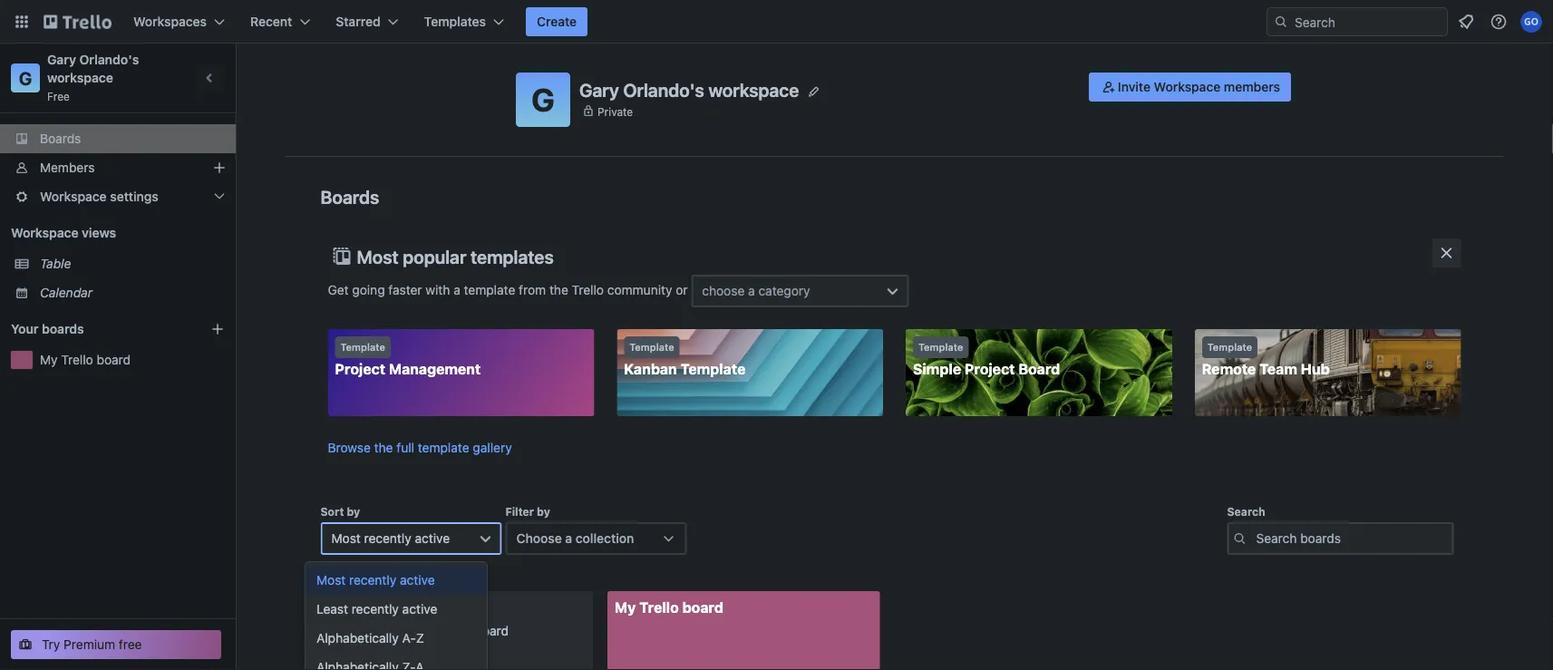 Task type: describe. For each thing, give the bounding box(es) containing it.
collection
[[576, 531, 634, 546]]

gary for gary orlando's workspace
[[579, 79, 619, 100]]

invite workspace members button
[[1089, 73, 1291, 102]]

starred button
[[325, 7, 410, 36]]

recent
[[250, 14, 292, 29]]

1 vertical spatial most
[[331, 531, 361, 546]]

table
[[40, 256, 71, 271]]

table link
[[40, 255, 225, 273]]

members
[[40, 160, 95, 175]]

0 vertical spatial template
[[464, 282, 515, 297]]

gary orlando's workspace link
[[47, 52, 142, 85]]

a for choose a collection
[[565, 531, 572, 546]]

0 horizontal spatial boards
[[40, 131, 81, 146]]

workspace navigation collapse icon image
[[198, 65, 223, 91]]

0 vertical spatial trello
[[572, 282, 604, 297]]

views
[[82, 225, 116, 240]]

try premium free
[[42, 637, 142, 652]]

browse the full template gallery link
[[328, 440, 512, 455]]

sort by
[[321, 505, 360, 518]]

0 horizontal spatial my trello board link
[[40, 351, 225, 369]]

browse the full template gallery
[[328, 440, 512, 455]]

simple
[[913, 360, 961, 378]]

members
[[1224, 79, 1280, 94]]

0 vertical spatial active
[[415, 531, 450, 546]]

choose
[[516, 531, 562, 546]]

create for create
[[537, 14, 577, 29]]

workspace views
[[11, 225, 116, 240]]

open information menu image
[[1490, 13, 1508, 31]]

1 vertical spatial trello
[[61, 352, 93, 367]]

workspace settings
[[40, 189, 159, 204]]

0 horizontal spatial a
[[454, 282, 460, 297]]

orlando's for gary orlando's workspace
[[623, 79, 704, 100]]

popular
[[403, 246, 466, 267]]

z
[[416, 631, 424, 646]]

by for sort by
[[347, 505, 360, 518]]

template for remote
[[1208, 341, 1252, 353]]

management
[[389, 360, 481, 378]]

settings
[[110, 189, 159, 204]]

project inside "template project management"
[[335, 360, 385, 378]]

0 vertical spatial most
[[357, 246, 399, 267]]

alphabetically
[[316, 631, 399, 646]]

browse
[[328, 440, 371, 455]]

choose a collection
[[516, 531, 634, 546]]

free
[[47, 90, 70, 102]]

1 horizontal spatial boards
[[321, 186, 379, 207]]

g button
[[516, 73, 570, 127]]

templates
[[471, 246, 554, 267]]

alphabetically a-z
[[316, 631, 424, 646]]

workspaces
[[133, 14, 207, 29]]

choose
[[702, 283, 745, 298]]

your boards
[[11, 321, 84, 336]]

invite
[[1118, 79, 1151, 94]]

hub
[[1301, 360, 1330, 378]]

invite workspace members
[[1118, 79, 1280, 94]]

a-
[[402, 631, 416, 646]]

Search text field
[[1227, 522, 1454, 555]]

filter by
[[506, 505, 550, 518]]

1 vertical spatial board
[[682, 599, 724, 616]]

create for create new board
[[405, 623, 444, 638]]

get
[[328, 282, 349, 297]]

2 vertical spatial recently
[[352, 602, 399, 617]]

template right kanban
[[681, 360, 746, 378]]

choose a category
[[702, 283, 810, 298]]

by for filter by
[[537, 505, 550, 518]]

members link
[[0, 153, 236, 182]]

from
[[519, 282, 546, 297]]

going
[[352, 282, 385, 297]]

sort
[[321, 505, 344, 518]]

workspace for gary orlando's workspace free
[[47, 70, 113, 85]]

1 vertical spatial template
[[418, 440, 469, 455]]

least recently active
[[316, 602, 437, 617]]

g for 'g' button
[[531, 81, 555, 118]]

team
[[1260, 360, 1298, 378]]

try premium free button
[[11, 630, 221, 659]]

a for choose a category
[[748, 283, 755, 298]]

gary for gary orlando's workspace free
[[47, 52, 76, 67]]

calendar
[[40, 285, 92, 300]]

1 horizontal spatial my trello board
[[615, 599, 724, 616]]

1 vertical spatial most recently active
[[316, 573, 435, 588]]

faster
[[388, 282, 422, 297]]



Task type: locate. For each thing, give the bounding box(es) containing it.
by
[[347, 505, 360, 518], [537, 505, 550, 518]]

template up the remote
[[1208, 341, 1252, 353]]

least
[[316, 602, 348, 617]]

orlando's up the 'private'
[[623, 79, 704, 100]]

project inside template simple project board
[[965, 360, 1015, 378]]

workspace inside button
[[1154, 79, 1221, 94]]

the right from
[[549, 282, 568, 297]]

back to home image
[[44, 7, 112, 36]]

the
[[549, 282, 568, 297], [374, 440, 393, 455]]

workspace inside gary orlando's workspace free
[[47, 70, 113, 85]]

templates button
[[413, 7, 515, 36]]

choose a collection button
[[506, 522, 687, 555]]

0 horizontal spatial the
[[374, 440, 393, 455]]

with
[[426, 282, 450, 297]]

1 vertical spatial active
[[400, 573, 435, 588]]

0 horizontal spatial board
[[97, 352, 131, 367]]

template down going
[[340, 341, 385, 353]]

g link
[[11, 63, 40, 92]]

gary orlando's workspace free
[[47, 52, 142, 102]]

gary inside gary orlando's workspace free
[[47, 52, 76, 67]]

boards link
[[0, 124, 236, 153]]

1 vertical spatial workspace
[[40, 189, 107, 204]]

1 vertical spatial my trello board
[[615, 599, 724, 616]]

workspace right the invite
[[1154, 79, 1221, 94]]

workspace for settings
[[40, 189, 107, 204]]

workspace up free
[[47, 70, 113, 85]]

recently
[[364, 531, 411, 546], [349, 573, 396, 588], [352, 602, 399, 617]]

my down your boards
[[40, 352, 58, 367]]

workspace down members
[[40, 189, 107, 204]]

2 vertical spatial board
[[475, 623, 509, 638]]

workspace for views
[[11, 225, 78, 240]]

0 horizontal spatial create
[[405, 623, 444, 638]]

1 horizontal spatial g
[[531, 81, 555, 118]]

templates
[[424, 14, 486, 29]]

1 vertical spatial my trello board link
[[608, 591, 880, 670]]

starred
[[336, 14, 381, 29]]

0 vertical spatial orlando's
[[79, 52, 139, 67]]

1 horizontal spatial create
[[537, 14, 577, 29]]

by right filter
[[537, 505, 550, 518]]

calendar link
[[40, 284, 225, 302]]

the left full
[[374, 440, 393, 455]]

0 vertical spatial most recently active
[[331, 531, 450, 546]]

my trello board link
[[40, 351, 225, 369], [608, 591, 880, 670]]

workspace down primary element
[[709, 79, 799, 100]]

g for g "link"
[[19, 67, 32, 88]]

most recently active down sort by on the bottom of page
[[331, 531, 450, 546]]

premium
[[64, 637, 115, 652]]

primary element
[[0, 0, 1553, 44]]

my
[[40, 352, 58, 367], [615, 599, 636, 616]]

workspace
[[1154, 79, 1221, 94], [40, 189, 107, 204], [11, 225, 78, 240]]

active
[[415, 531, 450, 546], [400, 573, 435, 588], [402, 602, 437, 617]]

template up kanban
[[630, 341, 674, 353]]

workspace for gary orlando's workspace
[[709, 79, 799, 100]]

0 vertical spatial my trello board link
[[40, 351, 225, 369]]

most
[[357, 246, 399, 267], [331, 531, 361, 546], [316, 573, 346, 588]]

template
[[464, 282, 515, 297], [418, 440, 469, 455]]

template down templates
[[464, 282, 515, 297]]

free
[[119, 637, 142, 652]]

a
[[454, 282, 460, 297], [748, 283, 755, 298], [565, 531, 572, 546]]

template kanban template
[[624, 341, 746, 378]]

1 vertical spatial my
[[615, 599, 636, 616]]

switch to… image
[[13, 13, 31, 31]]

category
[[759, 283, 810, 298]]

0 vertical spatial gary
[[47, 52, 76, 67]]

gary orlando's workspace
[[579, 79, 799, 100]]

a inside button
[[565, 531, 572, 546]]

1 by from the left
[[347, 505, 360, 518]]

template for project
[[340, 341, 385, 353]]

community
[[607, 282, 672, 297]]

1 vertical spatial recently
[[349, 573, 396, 588]]

private
[[598, 105, 633, 118]]

1 vertical spatial orlando's
[[623, 79, 704, 100]]

workspaces button
[[122, 7, 236, 36]]

search
[[1227, 505, 1266, 518]]

your boards with 1 items element
[[11, 318, 183, 340]]

template remote team hub
[[1202, 341, 1330, 378]]

2 vertical spatial most
[[316, 573, 346, 588]]

template inside template simple project board
[[919, 341, 963, 353]]

1 vertical spatial gary
[[579, 79, 619, 100]]

0 vertical spatial my trello board
[[40, 352, 131, 367]]

0 vertical spatial board
[[97, 352, 131, 367]]

most down sort by on the bottom of page
[[331, 531, 361, 546]]

1 vertical spatial boards
[[321, 186, 379, 207]]

0 horizontal spatial g
[[19, 67, 32, 88]]

g inside button
[[531, 81, 555, 118]]

create button
[[526, 7, 588, 36]]

template for simple
[[919, 341, 963, 353]]

a right with
[[454, 282, 460, 297]]

most up going
[[357, 246, 399, 267]]

1 horizontal spatial gary
[[579, 79, 619, 100]]

1 horizontal spatial workspace
[[709, 79, 799, 100]]

0 vertical spatial the
[[549, 282, 568, 297]]

g
[[19, 67, 32, 88], [531, 81, 555, 118]]

1 horizontal spatial project
[[965, 360, 1015, 378]]

1 vertical spatial create
[[405, 623, 444, 638]]

2 project from the left
[[965, 360, 1015, 378]]

orlando's for gary orlando's workspace free
[[79, 52, 139, 67]]

Search field
[[1289, 8, 1447, 35]]

project left board
[[965, 360, 1015, 378]]

try
[[42, 637, 60, 652]]

0 horizontal spatial workspace
[[47, 70, 113, 85]]

1 horizontal spatial board
[[475, 623, 509, 638]]

by right the sort
[[347, 505, 360, 518]]

1 horizontal spatial a
[[565, 531, 572, 546]]

0 notifications image
[[1455, 11, 1477, 33]]

orlando's
[[79, 52, 139, 67], [623, 79, 704, 100]]

new
[[447, 623, 471, 638]]

gary up the 'private'
[[579, 79, 619, 100]]

1 horizontal spatial my
[[615, 599, 636, 616]]

0 vertical spatial workspace
[[1154, 79, 1221, 94]]

1 horizontal spatial trello
[[572, 282, 604, 297]]

workspace inside dropdown button
[[40, 189, 107, 204]]

0 vertical spatial create
[[537, 14, 577, 29]]

orlando's inside gary orlando's workspace free
[[79, 52, 139, 67]]

project
[[335, 360, 385, 378], [965, 360, 1015, 378]]

your
[[11, 321, 39, 336]]

my down collection
[[615, 599, 636, 616]]

boards
[[42, 321, 84, 336]]

gary up free
[[47, 52, 76, 67]]

get going faster with a template from the trello community or
[[328, 282, 691, 297]]

recent button
[[239, 7, 321, 36]]

1 horizontal spatial orlando's
[[623, 79, 704, 100]]

search image
[[1274, 15, 1289, 29]]

most up least
[[316, 573, 346, 588]]

template for kanban
[[630, 341, 674, 353]]

1 project from the left
[[335, 360, 385, 378]]

boards
[[40, 131, 81, 146], [321, 186, 379, 207]]

template inside template remote team hub
[[1208, 341, 1252, 353]]

0 horizontal spatial trello
[[61, 352, 93, 367]]

template right full
[[418, 440, 469, 455]]

template up simple
[[919, 341, 963, 353]]

most popular templates
[[357, 246, 554, 267]]

create new board
[[405, 623, 509, 638]]

g left the 'private'
[[531, 81, 555, 118]]

gallery
[[473, 440, 512, 455]]

remote
[[1202, 360, 1256, 378]]

create left new
[[405, 623, 444, 638]]

or
[[676, 282, 688, 297]]

orlando's down back to home "image"
[[79, 52, 139, 67]]

0 horizontal spatial my trello board
[[40, 352, 131, 367]]

1 horizontal spatial the
[[549, 282, 568, 297]]

add board image
[[210, 322, 225, 336]]

my trello board
[[40, 352, 131, 367], [615, 599, 724, 616]]

kanban
[[624, 360, 677, 378]]

2 horizontal spatial board
[[682, 599, 724, 616]]

2 horizontal spatial a
[[748, 283, 755, 298]]

most recently active up least recently active in the left of the page
[[316, 573, 435, 588]]

1 horizontal spatial by
[[537, 505, 550, 518]]

trello
[[572, 282, 604, 297], [61, 352, 93, 367], [640, 599, 679, 616]]

workspace settings button
[[0, 182, 236, 211]]

a right choose at the left of page
[[748, 283, 755, 298]]

template simple project board
[[913, 341, 1060, 378]]

create inside button
[[537, 14, 577, 29]]

create
[[537, 14, 577, 29], [405, 623, 444, 638]]

workspace
[[47, 70, 113, 85], [709, 79, 799, 100]]

gary orlando (garyorlando) image
[[1521, 11, 1542, 33]]

template inside "template project management"
[[340, 341, 385, 353]]

project left management
[[335, 360, 385, 378]]

create up 'g' button
[[537, 14, 577, 29]]

g down switch to… image
[[19, 67, 32, 88]]

workspace up table
[[11, 225, 78, 240]]

0 horizontal spatial by
[[347, 505, 360, 518]]

2 horizontal spatial trello
[[640, 599, 679, 616]]

0 horizontal spatial orlando's
[[79, 52, 139, 67]]

board
[[97, 352, 131, 367], [682, 599, 724, 616], [475, 623, 509, 638]]

board
[[1019, 360, 1060, 378]]

0 vertical spatial boards
[[40, 131, 81, 146]]

g inside "link"
[[19, 67, 32, 88]]

full
[[397, 440, 414, 455]]

0 horizontal spatial project
[[335, 360, 385, 378]]

0 vertical spatial my
[[40, 352, 58, 367]]

1 horizontal spatial my trello board link
[[608, 591, 880, 670]]

gary
[[47, 52, 76, 67], [579, 79, 619, 100]]

2 vertical spatial active
[[402, 602, 437, 617]]

most recently active
[[331, 531, 450, 546], [316, 573, 435, 588]]

sm image
[[1100, 78, 1118, 96]]

0 vertical spatial recently
[[364, 531, 411, 546]]

0 horizontal spatial my
[[40, 352, 58, 367]]

filter
[[506, 505, 534, 518]]

2 vertical spatial trello
[[640, 599, 679, 616]]

template project management
[[335, 341, 481, 378]]

a right choose on the bottom of page
[[565, 531, 572, 546]]

0 horizontal spatial gary
[[47, 52, 76, 67]]

2 by from the left
[[537, 505, 550, 518]]

2 vertical spatial workspace
[[11, 225, 78, 240]]

1 vertical spatial the
[[374, 440, 393, 455]]



Task type: vqa. For each thing, say whether or not it's contained in the screenshot.
rightmost a
yes



